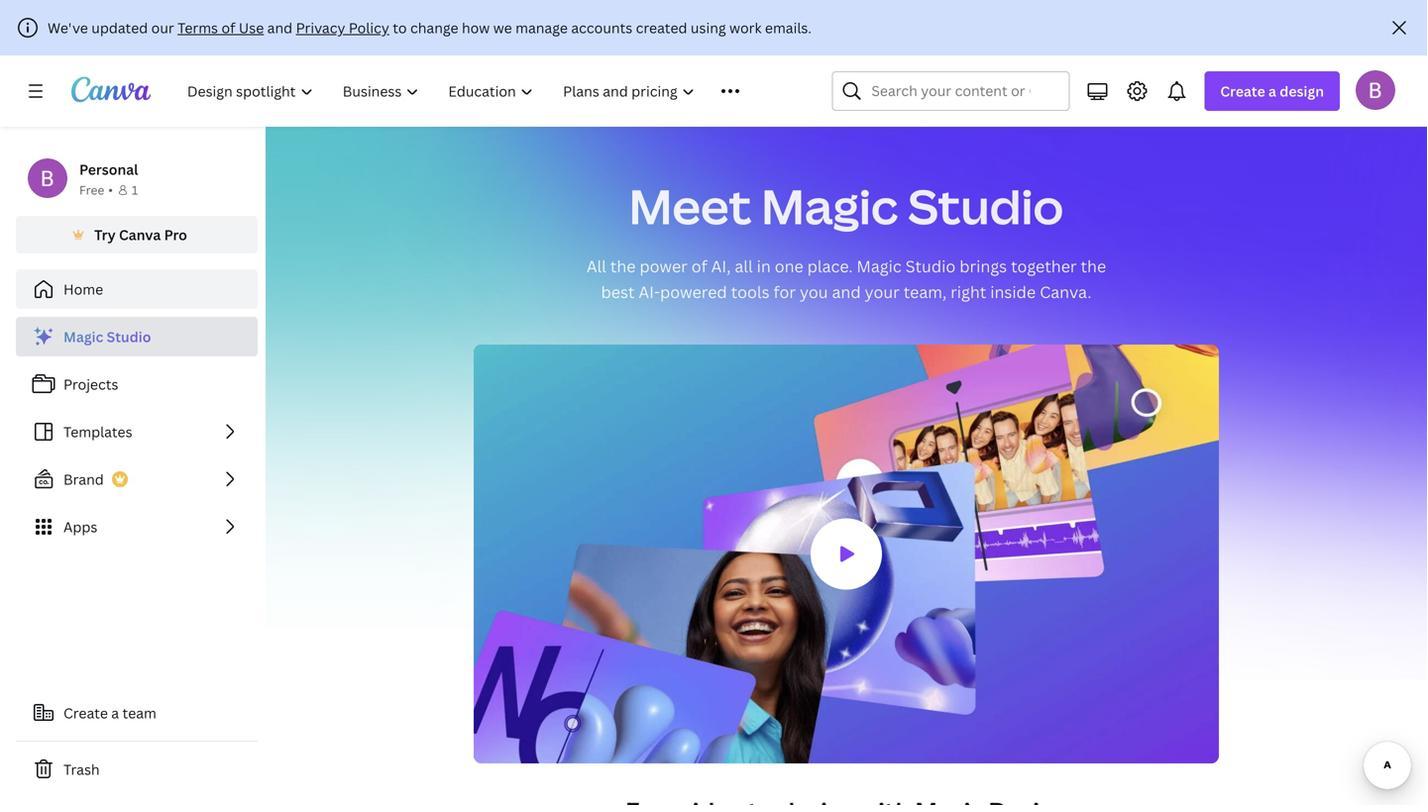 Task type: locate. For each thing, give the bounding box(es) containing it.
create inside button
[[63, 704, 108, 723]]

•
[[108, 182, 113, 198]]

terms of use link
[[178, 18, 264, 37]]

one
[[775, 256, 803, 277]]

design
[[1280, 82, 1324, 101]]

manage
[[515, 18, 568, 37]]

inside
[[990, 281, 1036, 303]]

for
[[773, 281, 796, 303]]

magic studio link
[[16, 317, 258, 357]]

create inside dropdown button
[[1220, 82, 1265, 101]]

terms
[[178, 18, 218, 37]]

we
[[493, 18, 512, 37]]

a left team
[[111, 704, 119, 723]]

and down place.
[[832, 281, 861, 303]]

0 vertical spatial a
[[1269, 82, 1276, 101]]

create
[[1220, 82, 1265, 101], [63, 704, 108, 723]]

of left use
[[221, 18, 235, 37]]

1 horizontal spatial create
[[1220, 82, 1265, 101]]

2 vertical spatial magic
[[63, 328, 103, 346]]

together
[[1011, 256, 1077, 277]]

0 horizontal spatial the
[[610, 256, 636, 277]]

your
[[865, 281, 900, 303]]

templates
[[63, 423, 132, 441]]

the up canva.
[[1081, 256, 1106, 277]]

1 vertical spatial magic
[[857, 256, 902, 277]]

emails.
[[765, 18, 812, 37]]

1 vertical spatial create
[[63, 704, 108, 723]]

of
[[221, 18, 235, 37], [691, 256, 707, 277]]

0 vertical spatial create
[[1220, 82, 1265, 101]]

create for create a team
[[63, 704, 108, 723]]

0 horizontal spatial create
[[63, 704, 108, 723]]

try
[[94, 225, 116, 244]]

create left design at the right of page
[[1220, 82, 1265, 101]]

and right use
[[267, 18, 293, 37]]

canva.
[[1040, 281, 1092, 303]]

power
[[640, 256, 688, 277]]

in
[[757, 256, 771, 277]]

we've updated our terms of use and privacy policy to change how we manage accounts created using work emails.
[[48, 18, 812, 37]]

0 horizontal spatial and
[[267, 18, 293, 37]]

studio inside all the power of ai, all in one place. magic studio brings together the best ai-powered tools for you and your team, right inside canva.
[[905, 256, 956, 277]]

studio up team,
[[905, 256, 956, 277]]

top level navigation element
[[174, 71, 784, 111], [174, 71, 784, 111]]

the up the best
[[610, 256, 636, 277]]

the
[[610, 256, 636, 277], [1081, 256, 1106, 277]]

studio
[[908, 173, 1064, 238], [905, 256, 956, 277], [107, 328, 151, 346]]

studio up the brings
[[908, 173, 1064, 238]]

magic inside all the power of ai, all in one place. magic studio brings together the best ai-powered tools for you and your team, right inside canva.
[[857, 256, 902, 277]]

create a team
[[63, 704, 156, 723]]

0 horizontal spatial a
[[111, 704, 119, 723]]

1 vertical spatial a
[[111, 704, 119, 723]]

we've
[[48, 18, 88, 37]]

of left ai,
[[691, 256, 707, 277]]

1 vertical spatial and
[[832, 281, 861, 303]]

privacy
[[296, 18, 345, 37]]

created
[[636, 18, 687, 37]]

1 horizontal spatial a
[[1269, 82, 1276, 101]]

projects
[[63, 375, 118, 394]]

use
[[239, 18, 264, 37]]

best
[[601, 281, 635, 303]]

projects link
[[16, 365, 258, 404]]

magic up the your
[[857, 256, 902, 277]]

magic down home
[[63, 328, 103, 346]]

right
[[950, 281, 986, 303]]

1 horizontal spatial and
[[832, 281, 861, 303]]

pro
[[164, 225, 187, 244]]

list
[[16, 317, 258, 547]]

None search field
[[832, 71, 1070, 111]]

1 vertical spatial of
[[691, 256, 707, 277]]

and
[[267, 18, 293, 37], [832, 281, 861, 303]]

1 horizontal spatial the
[[1081, 256, 1106, 277]]

ai,
[[711, 256, 731, 277]]

list containing magic studio
[[16, 317, 258, 547]]

1 horizontal spatial of
[[691, 256, 707, 277]]

0 vertical spatial magic
[[761, 173, 898, 238]]

0 vertical spatial of
[[221, 18, 235, 37]]

a left design at the right of page
[[1269, 82, 1276, 101]]

a
[[1269, 82, 1276, 101], [111, 704, 119, 723]]

how
[[462, 18, 490, 37]]

1 vertical spatial studio
[[905, 256, 956, 277]]

team
[[122, 704, 156, 723]]

a inside dropdown button
[[1269, 82, 1276, 101]]

create left team
[[63, 704, 108, 723]]

magic
[[761, 173, 898, 238], [857, 256, 902, 277], [63, 328, 103, 346]]

tools
[[731, 281, 770, 303]]

ai-
[[639, 281, 660, 303]]

magic up place.
[[761, 173, 898, 238]]

studio up projects link
[[107, 328, 151, 346]]

a inside button
[[111, 704, 119, 723]]

meet
[[629, 173, 752, 238]]

0 vertical spatial studio
[[908, 173, 1064, 238]]

team,
[[904, 281, 947, 303]]



Task type: vqa. For each thing, say whether or not it's contained in the screenshot.
• on the left
yes



Task type: describe. For each thing, give the bounding box(es) containing it.
updated
[[91, 18, 148, 37]]

of inside all the power of ai, all in one place. magic studio brings together the best ai-powered tools for you and your team, right inside canva.
[[691, 256, 707, 277]]

create a team button
[[16, 694, 258, 733]]

policy
[[349, 18, 389, 37]]

and inside all the power of ai, all in one place. magic studio brings together the best ai-powered tools for you and your team, right inside canva.
[[832, 281, 861, 303]]

templates link
[[16, 412, 258, 452]]

create a design
[[1220, 82, 1324, 101]]

0 horizontal spatial of
[[221, 18, 235, 37]]

magic studio
[[63, 328, 151, 346]]

a for design
[[1269, 82, 1276, 101]]

2 the from the left
[[1081, 256, 1106, 277]]

brand
[[63, 470, 104, 489]]

trash link
[[16, 750, 258, 790]]

privacy policy link
[[296, 18, 389, 37]]

a for team
[[111, 704, 119, 723]]

personal
[[79, 160, 138, 179]]

to
[[393, 18, 407, 37]]

all
[[587, 256, 606, 277]]

free
[[79, 182, 104, 198]]

1 the from the left
[[610, 256, 636, 277]]

apps link
[[16, 507, 258, 547]]

0 vertical spatial and
[[267, 18, 293, 37]]

all the power of ai, all in one place. magic studio brings together the best ai-powered tools for you and your team, right inside canva.
[[587, 256, 1106, 303]]

Search search field
[[871, 72, 1030, 110]]

home
[[63, 280, 103, 299]]

accounts
[[571, 18, 632, 37]]

meet magic studio
[[629, 173, 1064, 238]]

2 vertical spatial studio
[[107, 328, 151, 346]]

trash
[[63, 761, 100, 779]]

place.
[[807, 256, 853, 277]]

using
[[691, 18, 726, 37]]

bob builder image
[[1356, 70, 1395, 110]]

1
[[132, 182, 138, 198]]

canva
[[119, 225, 161, 244]]

home link
[[16, 270, 258, 309]]

free •
[[79, 182, 113, 198]]

create a design button
[[1204, 71, 1340, 111]]

try canva pro
[[94, 225, 187, 244]]

work
[[729, 18, 762, 37]]

create for create a design
[[1220, 82, 1265, 101]]

brand link
[[16, 460, 258, 499]]

you
[[800, 281, 828, 303]]

try canva pro button
[[16, 216, 258, 254]]

brings
[[960, 256, 1007, 277]]

our
[[151, 18, 174, 37]]

all
[[735, 256, 753, 277]]

powered
[[660, 281, 727, 303]]

change
[[410, 18, 458, 37]]

apps
[[63, 518, 97, 537]]



